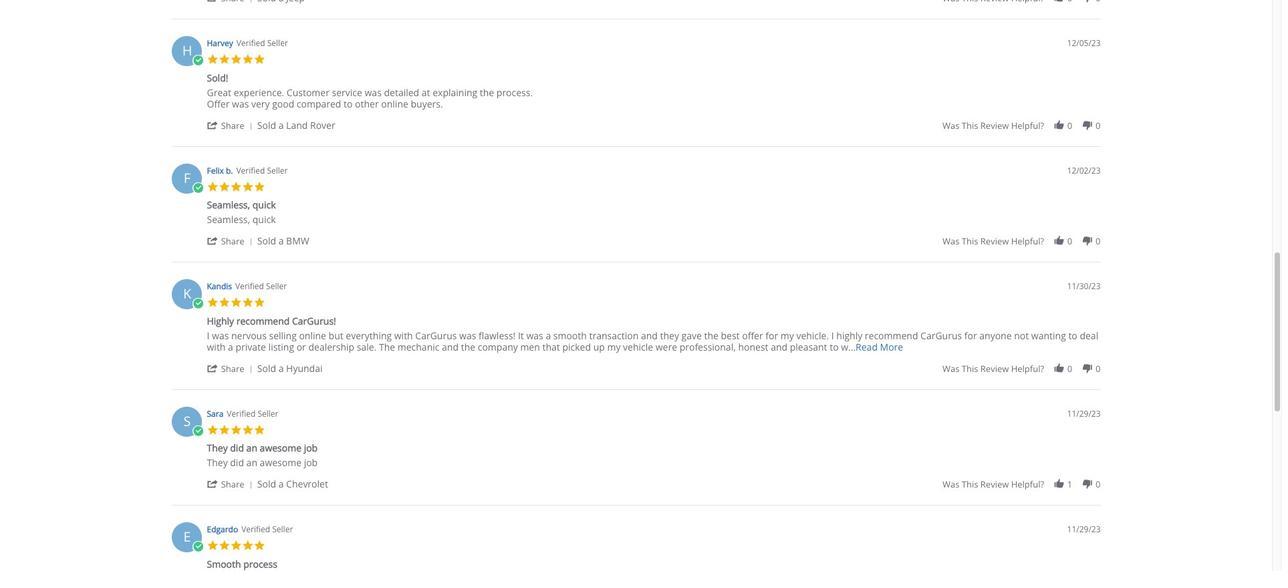 Task type: describe. For each thing, give the bounding box(es) containing it.
other
[[355, 97, 379, 110]]

1 an from the top
[[247, 442, 258, 455]]

1 i from the left
[[207, 329, 210, 342]]

company
[[478, 341, 518, 354]]

was this review helpful? for h
[[943, 119, 1045, 131]]

2 they from the top
[[207, 457, 228, 470]]

1 awesome from the top
[[260, 442, 302, 455]]

seller for s
[[258, 408, 279, 420]]

was for f
[[943, 235, 960, 248]]

they
[[661, 329, 680, 342]]

0 horizontal spatial with
[[207, 341, 226, 354]]

share image for k
[[207, 363, 219, 374]]

a for k
[[279, 362, 284, 375]]

1 share image from the top
[[207, 0, 219, 3]]

0 horizontal spatial and
[[442, 341, 459, 354]]

dealership
[[309, 341, 355, 354]]

nervous
[[231, 329, 267, 342]]

1 horizontal spatial my
[[781, 329, 795, 342]]

verified for k
[[235, 281, 264, 292]]

star image down edgardo
[[207, 540, 219, 552]]

1 quick from the top
[[253, 199, 276, 211]]

kandis verified seller
[[207, 281, 287, 292]]

at
[[422, 86, 430, 99]]

sold a land rover
[[257, 119, 336, 131]]

vote down review by richard on  6 dec 2023 image
[[1082, 0, 1094, 3]]

vote down review by harvey on  5 dec 2023 image
[[1082, 119, 1094, 131]]

share button for k
[[207, 362, 257, 375]]

w
[[842, 341, 849, 354]]

they did an awesome job they did an awesome job
[[207, 442, 318, 470]]

circle checkmark image for h
[[192, 55, 204, 67]]

star image down kandis
[[219, 297, 230, 309]]

seller for e
[[272, 524, 293, 536]]

highly
[[837, 329, 863, 342]]

e
[[184, 528, 191, 547]]

circle checkmark image for e
[[192, 542, 204, 554]]

good
[[272, 97, 294, 110]]

rover
[[310, 119, 336, 131]]

was right service at the top
[[365, 86, 382, 99]]

gave
[[682, 329, 702, 342]]

sold for f
[[257, 235, 276, 248]]

pleasant
[[790, 341, 828, 354]]

share image for h
[[207, 119, 219, 131]]

sold! heading
[[207, 71, 228, 87]]

recommend inside i was nervous selling online but everything with cargurus was flawless! it was a smooth transaction and they gave the best offer for my vehicle. i highly recommend cargurus for anyone not wanting to deal with a private listing or dealership sale. the mechanic and the company men that picked up my vehicle were professional, honest and pleasant to w
[[865, 329, 919, 342]]

the inside sold! great experience. customer service was detailed at explaining the process. offer was very good compared to other online buyers.
[[480, 86, 494, 99]]

anyone
[[980, 329, 1012, 342]]

share button for f
[[207, 235, 257, 248]]

seperator image for f
[[247, 238, 255, 246]]

land
[[286, 119, 308, 131]]

felix b. verified seller
[[207, 165, 288, 176]]

verified right b.
[[236, 165, 265, 176]]

they did an awesome job heading
[[207, 442, 318, 458]]

chevrolet
[[286, 478, 328, 491]]

honest
[[739, 341, 769, 354]]

group for k
[[943, 363, 1101, 375]]

vehicle.
[[797, 329, 830, 342]]

smooth process heading
[[207, 558, 277, 572]]

sale.
[[357, 341, 377, 354]]

i was nervous selling online but everything with cargurus was flawless! it was a smooth transaction and they gave the best offer for my vehicle. i highly recommend cargurus for anyone not wanting to deal with a private listing or dealership sale. the mechanic and the company men that picked up my vehicle were professional, honest and pleasant to w
[[207, 329, 1099, 354]]

was for s
[[943, 479, 960, 491]]

more
[[881, 341, 904, 354]]

but
[[329, 329, 344, 342]]

1 they from the top
[[207, 442, 228, 455]]

mechanic
[[398, 341, 440, 354]]

sold a chevrolet
[[257, 478, 328, 491]]

...read more
[[849, 341, 904, 354]]

review for f
[[981, 235, 1010, 248]]

0 right vote up review by kandis on 30 nov 2023 image
[[1068, 363, 1073, 375]]

sold a bmw
[[257, 235, 310, 248]]

listing
[[269, 341, 294, 354]]

group for f
[[943, 235, 1101, 248]]

share for h
[[221, 119, 245, 131]]

compared
[[297, 97, 341, 110]]

star image down harvey at top
[[207, 54, 219, 65]]

circle checkmark image for k
[[192, 298, 204, 310]]

star image down kandis verified seller
[[230, 297, 242, 309]]

f
[[184, 169, 191, 187]]

12/02/23
[[1068, 165, 1101, 176]]

was for k
[[943, 363, 960, 375]]

the
[[379, 341, 395, 354]]

a for h
[[279, 119, 284, 131]]

vote down review by sara on 29 nov 2023 image
[[1082, 479, 1094, 490]]

0 right vote down review by harvey on  5 dec 2023 icon on the right of page
[[1096, 119, 1101, 131]]

share image for s
[[207, 479, 219, 490]]

vote up review by harvey on  5 dec 2023 image
[[1054, 119, 1066, 131]]

...read more button
[[849, 341, 904, 354]]

great
[[207, 86, 231, 99]]

star image down "felix"
[[207, 181, 219, 193]]

review date 11/30/23 element
[[1068, 281, 1101, 292]]

experience.
[[234, 86, 284, 99]]

were
[[656, 341, 678, 354]]

helpful? for s
[[1012, 479, 1045, 491]]

detailed
[[384, 86, 420, 99]]

b.
[[226, 165, 233, 176]]

sold!
[[207, 71, 228, 84]]

2 job from the top
[[304, 457, 318, 470]]

flawless!
[[479, 329, 516, 342]]

sold for k
[[257, 362, 276, 375]]

1 seamless, from the top
[[207, 199, 250, 211]]

bmw
[[286, 235, 310, 248]]

helpful? for k
[[1012, 363, 1045, 375]]

11/29/23 for s
[[1068, 408, 1101, 420]]

sold a hyundai
[[257, 362, 323, 375]]

a for s
[[279, 478, 284, 491]]

review date 12/02/23 element
[[1068, 165, 1101, 176]]

sold! great experience. customer service was detailed at explaining the process. offer was very good compared to other online buyers.
[[207, 71, 533, 110]]

deal
[[1081, 329, 1099, 342]]

was this review helpful? for k
[[943, 363, 1045, 375]]

0 right vote down review by kandis on 30 nov 2023 icon
[[1096, 363, 1101, 375]]

2 i from the left
[[832, 329, 835, 342]]

star image down sara verified seller
[[242, 424, 254, 436]]

picked
[[563, 341, 591, 354]]

a left private
[[228, 341, 233, 354]]

group for s
[[943, 479, 1101, 491]]

verified for s
[[227, 408, 256, 420]]

was left very
[[232, 97, 249, 110]]

0 right vote down review by sara on 29 nov 2023 image
[[1096, 479, 1101, 491]]

vehicle
[[623, 341, 654, 354]]

kandis
[[207, 281, 232, 292]]

1 cargurus from the left
[[416, 329, 457, 342]]

seperator image for k
[[247, 366, 255, 374]]

seperator image for share icon related to s
[[247, 482, 255, 490]]

customer
[[287, 86, 330, 99]]

11/29/23 for e
[[1068, 524, 1101, 536]]

very
[[251, 97, 270, 110]]

service
[[332, 86, 362, 99]]

1 group from the top
[[943, 0, 1101, 4]]

a for f
[[279, 235, 284, 248]]

cargurus!
[[292, 315, 336, 327]]

sold for s
[[257, 478, 276, 491]]

sara verified seller
[[207, 408, 279, 420]]

this for s
[[962, 479, 979, 491]]

offer
[[207, 97, 230, 110]]

share image for f
[[207, 235, 219, 247]]

1 horizontal spatial with
[[394, 329, 413, 342]]

online inside sold! great experience. customer service was detailed at explaining the process. offer was very good compared to other online buyers.
[[381, 97, 409, 110]]

was this review helpful? for s
[[943, 479, 1045, 491]]

verified for e
[[242, 524, 270, 536]]

smooth
[[554, 329, 587, 342]]



Task type: vqa. For each thing, say whether or not it's contained in the screenshot.
3rd Sell from the top of the There Are Three Ways Cargurus Can Help You Sell Your Car. Start By Entering Some Basic Information About Your Car (License Plate Number, Mileage, Etc.). We'Ll Show You The Best Offers Sourced From Thousands Of Dealers. Then You Can Either: Sell 100% Online. Upload Documents And Complete A Self-Inspection. Then We'Ll Pick Up Your Car From Your Location And You'Ll Get Paid. Sell To A Local Dealer. Bring Your Offer, Documents, And Id To The Dealership. The Dealer Will Inspect Your Car, Verify Your Offer And Pay You On The Spot. Sell Privately. List Your Used Car On Cargurus For $4.95.
no



Task type: locate. For each thing, give the bounding box(es) containing it.
highly recommend cargurus! heading
[[207, 315, 336, 330]]

the left process.
[[480, 86, 494, 99]]

1 vertical spatial recommend
[[865, 329, 919, 342]]

0 horizontal spatial i
[[207, 329, 210, 342]]

star image down edgardo verified seller at the bottom of page
[[242, 540, 254, 552]]

the left the company
[[461, 341, 476, 354]]

3 sold from the top
[[257, 362, 276, 375]]

review for s
[[981, 479, 1010, 491]]

1 job from the top
[[304, 442, 318, 455]]

4 review from the top
[[981, 479, 1010, 491]]

1 vertical spatial seamless,
[[207, 213, 250, 226]]

11/29/23
[[1068, 408, 1101, 420], [1068, 524, 1101, 536]]

0 horizontal spatial cargurus
[[416, 329, 457, 342]]

best
[[721, 329, 740, 342]]

helpful? left vote up review by kandis on 30 nov 2023 image
[[1012, 363, 1045, 375]]

0 vertical spatial awesome
[[260, 442, 302, 455]]

0 horizontal spatial recommend
[[237, 315, 290, 327]]

the
[[480, 86, 494, 99], [705, 329, 719, 342], [461, 341, 476, 354]]

h
[[182, 41, 192, 60]]

seller up they did an awesome job heading
[[258, 408, 279, 420]]

0 vertical spatial an
[[247, 442, 258, 455]]

0 horizontal spatial for
[[766, 329, 779, 342]]

to
[[344, 97, 353, 110], [1069, 329, 1078, 342], [830, 341, 839, 354]]

share button down seamless, quick seamless, quick
[[207, 235, 257, 248]]

0 vertical spatial review date 11/29/23 element
[[1068, 408, 1101, 420]]

1
[[1068, 479, 1073, 491]]

0 vertical spatial share image
[[207, 0, 219, 3]]

2 quick from the top
[[253, 213, 276, 226]]

sold
[[257, 119, 276, 131], [257, 235, 276, 248], [257, 362, 276, 375], [257, 478, 276, 491]]

2 horizontal spatial and
[[771, 341, 788, 354]]

share image down offer
[[207, 119, 219, 131]]

recommend up nervous
[[237, 315, 290, 327]]

3 was from the top
[[943, 363, 960, 375]]

4 sold from the top
[[257, 478, 276, 491]]

review date 11/29/23 element down vote down review by sara on 29 nov 2023 image
[[1068, 524, 1101, 536]]

my left vehicle.
[[781, 329, 795, 342]]

my right 'up'
[[608, 341, 621, 354]]

0 right vote up review by harvey on  5 dec 2023 image
[[1068, 119, 1073, 131]]

circle checkmark image
[[192, 55, 204, 67], [192, 426, 204, 437]]

2 review from the top
[[981, 235, 1010, 248]]

share button
[[207, 119, 257, 131], [207, 235, 257, 248], [207, 362, 257, 375], [207, 478, 257, 491]]

1 vertical spatial seperator image
[[247, 482, 255, 490]]

4 this from the top
[[962, 479, 979, 491]]

an
[[247, 442, 258, 455], [247, 457, 258, 470]]

3 share from the top
[[221, 363, 245, 375]]

0 horizontal spatial my
[[608, 341, 621, 354]]

1 vertical spatial online
[[299, 329, 326, 342]]

seperator image down private
[[247, 366, 255, 374]]

4 share from the top
[[221, 479, 245, 491]]

3 was this review helpful? from the top
[[943, 363, 1045, 375]]

for left anyone
[[965, 329, 978, 342]]

a left land
[[279, 119, 284, 131]]

2 awesome from the top
[[260, 457, 302, 470]]

that
[[543, 341, 560, 354]]

the left best
[[705, 329, 719, 342]]

wanting
[[1032, 329, 1067, 342]]

seller for k
[[266, 281, 287, 292]]

review date 12/05/23 element
[[1068, 37, 1101, 49]]

1 vertical spatial an
[[247, 457, 258, 470]]

1 vertical spatial circle checkmark image
[[192, 298, 204, 310]]

2 this from the top
[[962, 235, 979, 248]]

1 horizontal spatial cargurus
[[921, 329, 963, 342]]

cargurus right more
[[921, 329, 963, 342]]

for right offer
[[766, 329, 779, 342]]

4 group from the top
[[943, 363, 1101, 375]]

helpful? left vote up review by sara on 29 nov 2023 "image"
[[1012, 479, 1045, 491]]

1 horizontal spatial the
[[480, 86, 494, 99]]

share for s
[[221, 479, 245, 491]]

this
[[962, 119, 979, 131], [962, 235, 979, 248], [962, 363, 979, 375], [962, 479, 979, 491]]

verified right harvey at top
[[237, 37, 265, 49]]

2 review date 11/29/23 element from the top
[[1068, 524, 1101, 536]]

and left 'they' at the bottom right
[[641, 329, 658, 342]]

0 vertical spatial circle checkmark image
[[192, 55, 204, 67]]

share down seamless, quick seamless, quick
[[221, 235, 245, 248]]

0 vertical spatial did
[[230, 442, 244, 455]]

2 vertical spatial share image
[[207, 479, 219, 490]]

and right mechanic
[[442, 341, 459, 354]]

share for k
[[221, 363, 245, 375]]

0 vertical spatial quick
[[253, 199, 276, 211]]

3 share image from the top
[[207, 479, 219, 490]]

a right men
[[546, 329, 551, 342]]

was left flawless!
[[460, 329, 477, 342]]

circle checkmark image right e
[[192, 542, 204, 554]]

seperator image inside share dropdown button
[[247, 482, 255, 490]]

helpful? for h
[[1012, 119, 1045, 131]]

11/29/23 down vote down review by kandis on 30 nov 2023 icon
[[1068, 408, 1101, 420]]

share image up harvey at top
[[207, 0, 219, 3]]

1 horizontal spatial online
[[381, 97, 409, 110]]

a
[[279, 119, 284, 131], [279, 235, 284, 248], [546, 329, 551, 342], [228, 341, 233, 354], [279, 362, 284, 375], [279, 478, 284, 491]]

...read
[[849, 341, 878, 354]]

1 vertical spatial job
[[304, 457, 318, 470]]

3 seperator image from the top
[[247, 366, 255, 374]]

11/29/23 down vote down review by sara on 29 nov 2023 image
[[1068, 524, 1101, 536]]

share image up sara
[[207, 363, 219, 374]]

0 vertical spatial seperator image
[[247, 122, 255, 130]]

was this review helpful? left vote up review by felix b. on  2 dec 2023 icon
[[943, 235, 1045, 248]]

2 horizontal spatial the
[[705, 329, 719, 342]]

this for k
[[962, 363, 979, 375]]

online
[[381, 97, 409, 110], [299, 329, 326, 342]]

sold left bmw
[[257, 235, 276, 248]]

share image
[[207, 0, 219, 3], [207, 119, 219, 131], [207, 479, 219, 490]]

2 share image from the top
[[207, 119, 219, 131]]

transaction
[[590, 329, 639, 342]]

circle checkmark image
[[192, 182, 204, 194], [192, 298, 204, 310], [192, 542, 204, 554]]

and right honest
[[771, 341, 788, 354]]

2 vertical spatial seperator image
[[247, 366, 255, 374]]

1 horizontal spatial recommend
[[865, 329, 919, 342]]

1 was from the top
[[943, 119, 960, 131]]

share for f
[[221, 235, 245, 248]]

sara
[[207, 408, 224, 420]]

review date 11/29/23 element for e
[[1068, 524, 1101, 536]]

share button for h
[[207, 119, 257, 131]]

0 right the vote down review by felix b. on  2 dec 2023 icon
[[1096, 235, 1101, 248]]

0 horizontal spatial online
[[299, 329, 326, 342]]

cargurus right the the
[[416, 329, 457, 342]]

2 cargurus from the left
[[921, 329, 963, 342]]

seperator image up harvey verified seller
[[247, 0, 255, 3]]

with down highly
[[207, 341, 226, 354]]

group for h
[[943, 119, 1101, 131]]

1 vertical spatial they
[[207, 457, 228, 470]]

0 vertical spatial job
[[304, 442, 318, 455]]

online right other
[[381, 97, 409, 110]]

sold for h
[[257, 119, 276, 131]]

up
[[594, 341, 605, 354]]

2 helpful? from the top
[[1012, 235, 1045, 248]]

i left w
[[832, 329, 835, 342]]

offer
[[743, 329, 764, 342]]

4 share button from the top
[[207, 478, 257, 491]]

review for h
[[981, 119, 1010, 131]]

this for h
[[962, 119, 979, 131]]

1 horizontal spatial i
[[832, 329, 835, 342]]

private
[[236, 341, 266, 354]]

seperator image
[[247, 0, 255, 3], [247, 482, 255, 490]]

was this review helpful? left vote up review by harvey on  5 dec 2023 image
[[943, 119, 1045, 131]]

2 seperator image from the top
[[247, 482, 255, 490]]

3 share button from the top
[[207, 362, 257, 375]]

harvey
[[207, 37, 233, 49]]

2 an from the top
[[247, 457, 258, 470]]

edgardo verified seller
[[207, 524, 293, 536]]

felix
[[207, 165, 224, 176]]

circle checkmark image for f
[[192, 182, 204, 194]]

2 share image from the top
[[207, 363, 219, 374]]

share down private
[[221, 363, 245, 375]]

awesome
[[260, 442, 302, 455], [260, 457, 302, 470]]

it
[[518, 329, 524, 342]]

review left vote up review by felix b. on  2 dec 2023 icon
[[981, 235, 1010, 248]]

3 group from the top
[[943, 235, 1101, 248]]

to inside sold! great experience. customer service was detailed at explaining the process. offer was very good compared to other online buyers.
[[344, 97, 353, 110]]

s
[[184, 412, 191, 430]]

4 was this review helpful? from the top
[[943, 479, 1045, 491]]

1 vertical spatial circle checkmark image
[[192, 426, 204, 437]]

1 vertical spatial 11/29/23
[[1068, 524, 1101, 536]]

1 was this review helpful? from the top
[[943, 119, 1045, 131]]

0 horizontal spatial to
[[344, 97, 353, 110]]

1 vertical spatial did
[[230, 457, 244, 470]]

to left w
[[830, 341, 839, 354]]

verified right edgardo
[[242, 524, 270, 536]]

seller right b.
[[267, 165, 288, 176]]

vote up review by richard on  6 dec 2023 image
[[1054, 0, 1066, 3]]

a left bmw
[[279, 235, 284, 248]]

2 was this review helpful? from the top
[[943, 235, 1045, 248]]

sold down the "listing"
[[257, 362, 276, 375]]

for
[[766, 329, 779, 342], [965, 329, 978, 342]]

2 group from the top
[[943, 119, 1101, 131]]

verified right kandis
[[235, 281, 264, 292]]

men
[[521, 341, 540, 354]]

4 was from the top
[[943, 479, 960, 491]]

vote up review by felix b. on  2 dec 2023 image
[[1054, 235, 1066, 247]]

0 vertical spatial seperator image
[[247, 0, 255, 3]]

was down highly
[[212, 329, 229, 342]]

job
[[304, 442, 318, 455], [304, 457, 318, 470]]

2 circle checkmark image from the top
[[192, 426, 204, 437]]

group
[[943, 0, 1101, 4], [943, 119, 1101, 131], [943, 235, 1101, 248], [943, 363, 1101, 375], [943, 479, 1101, 491]]

was this review helpful? for f
[[943, 235, 1045, 248]]

share image down seamless, quick seamless, quick
[[207, 235, 219, 247]]

2 vertical spatial circle checkmark image
[[192, 542, 204, 554]]

1 seperator image from the top
[[247, 122, 255, 130]]

seperator image down they did an awesome job they did an awesome job
[[247, 482, 255, 490]]

seller
[[267, 37, 288, 49], [267, 165, 288, 176], [266, 281, 287, 292], [258, 408, 279, 420], [272, 524, 293, 536]]

1 did from the top
[[230, 442, 244, 455]]

seperator image
[[247, 122, 255, 130], [247, 238, 255, 246], [247, 366, 255, 374]]

review down anyone
[[981, 363, 1010, 375]]

my
[[781, 329, 795, 342], [608, 341, 621, 354]]

seperator image for 3rd share icon from the bottom of the page
[[247, 0, 255, 3]]

1 helpful? from the top
[[1012, 119, 1045, 131]]

helpful? for f
[[1012, 235, 1045, 248]]

share button for s
[[207, 478, 257, 491]]

0 vertical spatial recommend
[[237, 315, 290, 327]]

to left deal
[[1069, 329, 1078, 342]]

smooth
[[207, 558, 241, 571]]

1 horizontal spatial to
[[830, 341, 839, 354]]

recommend inside heading
[[237, 315, 290, 327]]

0 vertical spatial seamless,
[[207, 199, 250, 211]]

0
[[1068, 119, 1073, 131], [1096, 119, 1101, 131], [1068, 235, 1073, 248], [1096, 235, 1101, 248], [1068, 363, 1073, 375], [1096, 363, 1101, 375], [1096, 479, 1101, 491]]

5 group from the top
[[943, 479, 1101, 491]]

with
[[394, 329, 413, 342], [207, 341, 226, 354]]

review date 11/29/23 element for s
[[1068, 408, 1101, 420]]

2 sold from the top
[[257, 235, 276, 248]]

a down the "listing"
[[279, 362, 284, 375]]

and
[[641, 329, 658, 342], [442, 341, 459, 354], [771, 341, 788, 354]]

1 vertical spatial share image
[[207, 363, 219, 374]]

vote down review by felix b. on  2 dec 2023 image
[[1082, 235, 1094, 247]]

an up sold a chevrolet
[[247, 457, 258, 470]]

0 vertical spatial share image
[[207, 235, 219, 247]]

2 was from the top
[[943, 235, 960, 248]]

quick down felix b. verified seller
[[253, 199, 276, 211]]

vote down review by kandis on 30 nov 2023 image
[[1082, 363, 1094, 374]]

seamless, quick seamless, quick
[[207, 199, 276, 226]]

circle checkmark image right h
[[192, 55, 204, 67]]

0 vertical spatial online
[[381, 97, 409, 110]]

1 sold from the top
[[257, 119, 276, 131]]

3 review from the top
[[981, 363, 1010, 375]]

review date 11/29/23 element
[[1068, 408, 1101, 420], [1068, 524, 1101, 536]]

share
[[221, 119, 245, 131], [221, 235, 245, 248], [221, 363, 245, 375], [221, 479, 245, 491]]

online down cargurus!
[[299, 329, 326, 342]]

review date 11/29/23 element down vote down review by kandis on 30 nov 2023 icon
[[1068, 408, 1101, 420]]

review left vote up review by harvey on  5 dec 2023 image
[[981, 119, 1010, 131]]

2 11/29/23 from the top
[[1068, 524, 1101, 536]]

0 horizontal spatial the
[[461, 341, 476, 354]]

explaining
[[433, 86, 478, 99]]

verified for h
[[237, 37, 265, 49]]

1 11/29/23 from the top
[[1068, 408, 1101, 420]]

share down they did an awesome job they did an awesome job
[[221, 479, 245, 491]]

an down sara verified seller
[[247, 442, 258, 455]]

share image up edgardo
[[207, 479, 219, 490]]

seperator image down seamless, quick seamless, quick
[[247, 238, 255, 246]]

this for f
[[962, 235, 979, 248]]

process.
[[497, 86, 533, 99]]

11/30/23
[[1068, 281, 1101, 292]]

share image
[[207, 235, 219, 247], [207, 363, 219, 374]]

1 vertical spatial awesome
[[260, 457, 302, 470]]

circle checkmark image right f
[[192, 182, 204, 194]]

2 share button from the top
[[207, 235, 257, 248]]

vote up review by sara on 29 nov 2023 image
[[1054, 479, 1066, 490]]

vote up review by kandis on 30 nov 2023 image
[[1054, 363, 1066, 374]]

i down highly
[[207, 329, 210, 342]]

seamless,
[[207, 199, 250, 211], [207, 213, 250, 226]]

2 seamless, from the top
[[207, 213, 250, 226]]

star image
[[207, 54, 219, 65], [207, 181, 219, 193], [219, 297, 230, 309], [230, 297, 242, 309], [242, 424, 254, 436], [207, 540, 219, 552], [242, 540, 254, 552]]

review for k
[[981, 363, 1010, 375]]

selling
[[269, 329, 297, 342]]

0 right vote up review by felix b. on  2 dec 2023 icon
[[1068, 235, 1073, 248]]

share down offer
[[221, 119, 245, 131]]

quick
[[253, 199, 276, 211], [253, 213, 276, 226]]

4 helpful? from the top
[[1012, 479, 1045, 491]]

professional,
[[680, 341, 736, 354]]

recommend
[[237, 315, 290, 327], [865, 329, 919, 342]]

i
[[207, 329, 210, 342], [832, 329, 835, 342]]

share button down offer
[[207, 119, 257, 131]]

1 circle checkmark image from the top
[[192, 182, 204, 194]]

or
[[297, 341, 306, 354]]

circle checkmark image right k
[[192, 298, 204, 310]]

was right "it"
[[527, 329, 544, 342]]

process
[[244, 558, 277, 571]]

1 horizontal spatial for
[[965, 329, 978, 342]]

0 vertical spatial circle checkmark image
[[192, 182, 204, 194]]

1 review from the top
[[981, 119, 1010, 131]]

3 helpful? from the top
[[1012, 363, 1045, 375]]

k
[[183, 285, 191, 303]]

with right everything
[[394, 329, 413, 342]]

1 vertical spatial seperator image
[[247, 238, 255, 246]]

2 circle checkmark image from the top
[[192, 298, 204, 310]]

share button down they did an awesome job they did an awesome job
[[207, 478, 257, 491]]

1 share image from the top
[[207, 235, 219, 247]]

to left other
[[344, 97, 353, 110]]

smooth process
[[207, 558, 277, 571]]

1 vertical spatial share image
[[207, 119, 219, 131]]

12/05/23
[[1068, 37, 1101, 49]]

review
[[981, 119, 1010, 131], [981, 235, 1010, 248], [981, 363, 1010, 375], [981, 479, 1010, 491]]

was
[[365, 86, 382, 99], [232, 97, 249, 110], [212, 329, 229, 342], [460, 329, 477, 342], [527, 329, 544, 342]]

was for h
[[943, 119, 960, 131]]

3 circle checkmark image from the top
[[192, 542, 204, 554]]

sold down very
[[257, 119, 276, 131]]

2 share from the top
[[221, 235, 245, 248]]

highly
[[207, 315, 234, 327]]

was this review helpful? left vote up review by sara on 29 nov 2023 "image"
[[943, 479, 1045, 491]]

3 this from the top
[[962, 363, 979, 375]]

quick up "sold a bmw"
[[253, 213, 276, 226]]

seller for h
[[267, 37, 288, 49]]

0 vertical spatial 11/29/23
[[1068, 408, 1101, 420]]

2 did from the top
[[230, 457, 244, 470]]

1 share button from the top
[[207, 119, 257, 131]]

seller up highly recommend cargurus!
[[266, 281, 287, 292]]

1 share from the top
[[221, 119, 245, 131]]

highly recommend cargurus!
[[207, 315, 336, 327]]

was this review helpful?
[[943, 119, 1045, 131], [943, 235, 1045, 248], [943, 363, 1045, 375], [943, 479, 1045, 491]]

review left vote up review by sara on 29 nov 2023 "image"
[[981, 479, 1010, 491]]

cargurus
[[416, 329, 457, 342], [921, 329, 963, 342]]

1 review date 11/29/23 element from the top
[[1068, 408, 1101, 420]]

harvey verified seller
[[207, 37, 288, 49]]

2 for from the left
[[965, 329, 978, 342]]

share button down private
[[207, 362, 257, 375]]

1 this from the top
[[962, 119, 979, 131]]

a left chevrolet
[[279, 478, 284, 491]]

2 horizontal spatial to
[[1069, 329, 1078, 342]]

sold down they did an awesome job they did an awesome job
[[257, 478, 276, 491]]

star image
[[219, 54, 230, 65], [230, 54, 242, 65], [242, 54, 254, 65], [254, 54, 266, 65], [219, 181, 230, 193], [230, 181, 242, 193], [242, 181, 254, 193], [254, 181, 266, 193], [207, 297, 219, 309], [242, 297, 254, 309], [254, 297, 266, 309], [207, 424, 219, 436], [219, 424, 230, 436], [230, 424, 242, 436], [254, 424, 266, 436], [219, 540, 230, 552], [230, 540, 242, 552], [254, 540, 266, 552]]

circle checkmark image for s
[[192, 426, 204, 437]]

seller up experience. on the top
[[267, 37, 288, 49]]

seamless, quick heading
[[207, 199, 276, 214]]

verified right sara
[[227, 408, 256, 420]]

online inside i was nervous selling online but everything with cargurus was flawless! it was a smooth transaction and they gave the best offer for my vehicle. i highly recommend cargurus for anyone not wanting to deal with a private listing or dealership sale. the mechanic and the company men that picked up my vehicle were professional, honest and pleasant to w
[[299, 329, 326, 342]]

they
[[207, 442, 228, 455], [207, 457, 228, 470]]

helpful? left vote up review by felix b. on  2 dec 2023 icon
[[1012, 235, 1045, 248]]

0 vertical spatial they
[[207, 442, 228, 455]]

1 seperator image from the top
[[247, 0, 255, 3]]

recommend right highly
[[865, 329, 919, 342]]

1 circle checkmark image from the top
[[192, 55, 204, 67]]

hyundai
[[286, 362, 323, 375]]

helpful? left vote up review by harvey on  5 dec 2023 image
[[1012, 119, 1045, 131]]

1 vertical spatial quick
[[253, 213, 276, 226]]

verified
[[237, 37, 265, 49], [236, 165, 265, 176], [235, 281, 264, 292], [227, 408, 256, 420], [242, 524, 270, 536]]

not
[[1015, 329, 1030, 342]]

edgardo
[[207, 524, 238, 536]]

seperator image for h
[[247, 122, 255, 130]]

1 for from the left
[[766, 329, 779, 342]]

1 vertical spatial review date 11/29/23 element
[[1068, 524, 1101, 536]]

buyers.
[[411, 97, 443, 110]]

1 horizontal spatial and
[[641, 329, 658, 342]]

everything
[[346, 329, 392, 342]]

2 seperator image from the top
[[247, 238, 255, 246]]

circle checkmark image right s
[[192, 426, 204, 437]]



